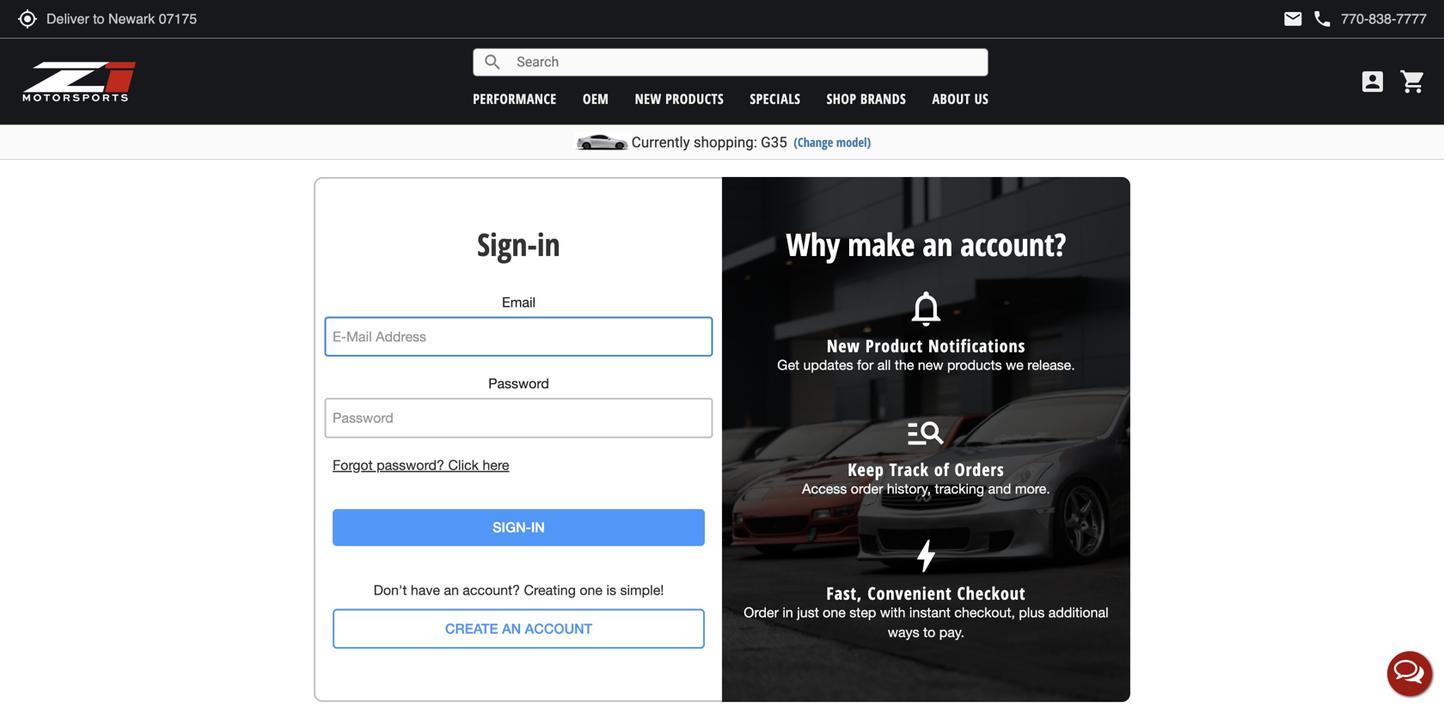 Task type: locate. For each thing, give the bounding box(es) containing it.
mail link
[[1283, 9, 1304, 29]]

1 vertical spatial products
[[948, 357, 1002, 373]]

an
[[923, 223, 953, 265], [444, 583, 459, 599]]

about
[[933, 89, 971, 108]]

phone
[[1313, 9, 1333, 29]]

sign-in
[[493, 520, 545, 536]]

an for make
[[923, 223, 953, 265]]

all
[[878, 357, 891, 373]]

sign-in
[[477, 223, 561, 265]]

an right have
[[444, 583, 459, 599]]

1 horizontal spatial an
[[923, 223, 953, 265]]

1 horizontal spatial new
[[918, 357, 944, 373]]

pay.
[[940, 625, 965, 641]]

shop
[[827, 89, 857, 108]]

don't have an account? creating one is simple!
[[374, 583, 664, 599]]

1 horizontal spatial one
[[823, 605, 846, 621]]

bolt
[[905, 535, 948, 578]]

brands
[[861, 89, 907, 108]]

performance
[[473, 89, 557, 108]]

creating
[[524, 583, 576, 599]]

new
[[827, 334, 861, 358]]

Search search field
[[503, 49, 988, 76]]

1 horizontal spatial in
[[783, 605, 794, 621]]

in
[[537, 223, 561, 265], [783, 605, 794, 621]]

1 vertical spatial an
[[444, 583, 459, 599]]

shopping:
[[694, 134, 758, 151]]

account? for make
[[961, 223, 1067, 265]]

plus
[[1019, 605, 1045, 621]]

z1 motorsports logo image
[[21, 60, 137, 103]]

0 vertical spatial products
[[666, 89, 724, 108]]

one
[[580, 583, 603, 599], [823, 605, 846, 621]]

an right make at the top right of page
[[923, 223, 953, 265]]

forgot
[[333, 457, 373, 473]]

0 vertical spatial one
[[580, 583, 603, 599]]

about us
[[933, 89, 989, 108]]

performance link
[[473, 89, 557, 108]]

new
[[635, 89, 662, 108], [918, 357, 944, 373]]

of
[[935, 458, 950, 481]]

1 vertical spatial account?
[[463, 583, 520, 599]]

sign-in button
[[333, 510, 705, 547]]

1 horizontal spatial account?
[[961, 223, 1067, 265]]

tracking
[[935, 481, 985, 497]]

E-Mail Address email field
[[325, 317, 713, 357]]

0 horizontal spatial an
[[444, 583, 459, 599]]

don't
[[374, 583, 407, 599]]

0 vertical spatial new
[[635, 89, 662, 108]]

shopping_cart link
[[1396, 68, 1428, 95]]

order
[[744, 605, 779, 621]]

why
[[786, 223, 840, 265]]

products
[[666, 89, 724, 108], [948, 357, 1002, 373]]

password
[[489, 376, 549, 392]]

to
[[924, 625, 936, 641]]

1 vertical spatial in
[[783, 605, 794, 621]]

currently shopping: g35 (change model)
[[632, 134, 871, 151]]

history,
[[887, 481, 931, 497]]

new up currently
[[635, 89, 662, 108]]

new right the at bottom right
[[918, 357, 944, 373]]

one right just
[[823, 605, 846, 621]]

(change model) link
[[794, 134, 871, 150]]

new products
[[635, 89, 724, 108]]

why make an account?
[[786, 223, 1067, 265]]

0 horizontal spatial in
[[537, 223, 561, 265]]

1 horizontal spatial products
[[948, 357, 1002, 373]]

shop brands
[[827, 89, 907, 108]]

0 vertical spatial account?
[[961, 223, 1067, 265]]

1 vertical spatial new
[[918, 357, 944, 373]]

the
[[895, 357, 915, 373]]

notifications new product notifications get updates for all the new products we release.
[[778, 287, 1076, 373]]

notifications
[[929, 334, 1026, 358]]

specials link
[[750, 89, 801, 108]]

manage_search keep track of orders access order history, tracking and more.
[[803, 411, 1051, 497]]

products left we at bottom
[[948, 357, 1002, 373]]

and
[[989, 481, 1012, 497]]

an
[[502, 621, 521, 637]]

0 horizontal spatial one
[[580, 583, 603, 599]]

model)
[[837, 134, 871, 150]]

for
[[857, 357, 874, 373]]

fast,
[[827, 582, 863, 605]]

1 vertical spatial one
[[823, 605, 846, 621]]

here
[[483, 457, 510, 473]]

one left is
[[580, 583, 603, 599]]

account?
[[961, 223, 1067, 265], [463, 583, 520, 599]]

forgot password? click         here link
[[333, 456, 705, 475]]

currently
[[632, 134, 690, 151]]

updates
[[804, 357, 854, 373]]

products up shopping:
[[666, 89, 724, 108]]

phone link
[[1313, 9, 1428, 29]]

orders
[[955, 458, 1005, 481]]

0 vertical spatial an
[[923, 223, 953, 265]]

search
[[483, 52, 503, 73]]

0 horizontal spatial account?
[[463, 583, 520, 599]]



Task type: vqa. For each thing, say whether or not it's contained in the screenshot.
$199.99 to the left
no



Task type: describe. For each thing, give the bounding box(es) containing it.
keep
[[848, 458, 885, 481]]

shop brands link
[[827, 89, 907, 108]]

click
[[448, 457, 479, 473]]

create           an           account
[[445, 621, 593, 637]]

in inside bolt fast, convenient checkout order in just one step with instant checkout, plus additional ways to pay.
[[783, 605, 794, 621]]

create           an           account button
[[333, 609, 705, 649]]

account
[[525, 621, 593, 637]]

about us link
[[933, 89, 989, 108]]

oem
[[583, 89, 609, 108]]

specials
[[750, 89, 801, 108]]

mail phone
[[1283, 9, 1333, 29]]

in
[[531, 520, 545, 536]]

we
[[1006, 357, 1024, 373]]

bolt fast, convenient checkout order in just one step with instant checkout, plus additional ways to pay.
[[744, 535, 1109, 641]]

oem link
[[583, 89, 609, 108]]

manage_search
[[905, 411, 948, 454]]

g35
[[761, 134, 788, 151]]

product
[[866, 334, 924, 358]]

release.
[[1028, 357, 1076, 373]]

us
[[975, 89, 989, 108]]

more.
[[1016, 481, 1051, 497]]

an for have
[[444, 583, 459, 599]]

have
[[411, 583, 440, 599]]

Password password field
[[325, 398, 713, 438]]

access
[[803, 481, 847, 497]]

my_location
[[17, 9, 38, 29]]

account_box link
[[1355, 68, 1391, 95]]

ways
[[888, 625, 920, 641]]

simple!
[[620, 583, 664, 599]]

shopping_cart
[[1400, 68, 1428, 95]]

account_box
[[1360, 68, 1387, 95]]

get
[[778, 357, 800, 373]]

is
[[607, 583, 617, 599]]

notifications
[[905, 287, 948, 330]]

instant
[[910, 605, 951, 621]]

make
[[848, 223, 915, 265]]

checkout,
[[955, 605, 1016, 621]]

products inside notifications new product notifications get updates for all the new products we release.
[[948, 357, 1002, 373]]

0 horizontal spatial products
[[666, 89, 724, 108]]

email
[[502, 294, 536, 310]]

one inside bolt fast, convenient checkout order in just one step with instant checkout, plus additional ways to pay.
[[823, 605, 846, 621]]

checkout
[[958, 582, 1026, 605]]

step
[[850, 605, 877, 621]]

(change
[[794, 134, 834, 150]]

account? for have
[[463, 583, 520, 599]]

mail
[[1283, 9, 1304, 29]]

forgot password? click         here
[[333, 457, 510, 473]]

convenient
[[868, 582, 952, 605]]

sign-
[[477, 223, 537, 265]]

0 horizontal spatial new
[[635, 89, 662, 108]]

new products link
[[635, 89, 724, 108]]

order
[[851, 481, 884, 497]]

just
[[797, 605, 819, 621]]

additional
[[1049, 605, 1109, 621]]

sign-
[[493, 520, 531, 536]]

0 vertical spatial in
[[537, 223, 561, 265]]

password?
[[377, 457, 445, 473]]

with
[[881, 605, 906, 621]]

track
[[890, 458, 930, 481]]

new inside notifications new product notifications get updates for all the new products we release.
[[918, 357, 944, 373]]

create
[[445, 621, 498, 637]]



